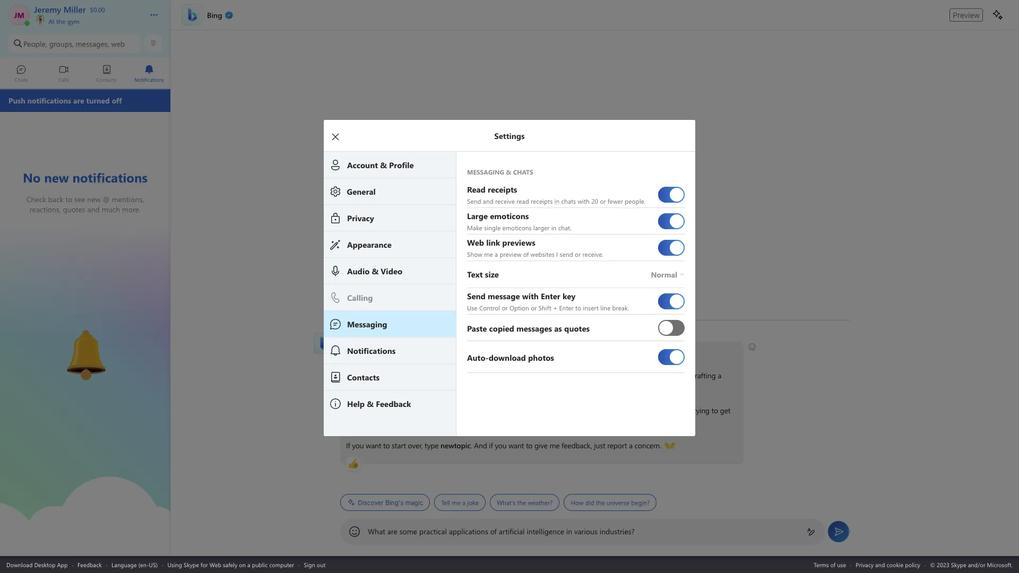 Task type: locate. For each thing, give the bounding box(es) containing it.
Type a message text field
[[368, 527, 798, 537]]

the
[[56, 17, 65, 25], [517, 498, 526, 507], [596, 498, 605, 507]]

in right restaurants at the bottom of the page
[[535, 371, 541, 381]]

the inside what's the weather? button
[[517, 498, 526, 507]]

give
[[535, 441, 548, 451]]

download desktop app
[[6, 561, 68, 569]]

i left send
[[556, 250, 558, 258]]

0 horizontal spatial the
[[56, 17, 65, 25]]

2 horizontal spatial for
[[609, 371, 618, 381]]

a left preview
[[495, 250, 498, 258]]

me inside button
[[452, 498, 461, 507]]

help
[[434, 347, 448, 357]]

bing's
[[385, 499, 404, 507]]

1 horizontal spatial i
[[504, 406, 506, 416]]

a inside dialog
[[495, 250, 498, 258]]

with left 20
[[578, 197, 590, 205]]

1 horizontal spatial and
[[875, 561, 885, 569]]

0 vertical spatial just
[[678, 406, 689, 416]]

1 vertical spatial with
[[533, 382, 547, 392]]

for left web
[[201, 561, 208, 569]]

1 vertical spatial how
[[571, 498, 584, 507]]

vegan
[[477, 371, 496, 381]]

start
[[392, 441, 406, 451]]

weird.
[[576, 406, 595, 416]]

web
[[111, 38, 125, 49]]

0 horizontal spatial groups,
[[49, 38, 74, 49]]

computer
[[269, 561, 294, 569]]

1 vertical spatial groups,
[[424, 382, 447, 392]]

0 vertical spatial type
[[385, 371, 399, 381]]

1 horizontal spatial how
[[571, 498, 584, 507]]

groups, inside ask me any type of question, like finding vegan restaurants in cambridge, itinerary for your trip to europe or drafting a story for curious kids. in groups, remember to mention me with @bing. i'm an ai preview, so i'm still learning. sometimes i might say something weird. don't get mad at me, i'm just trying to get better! if you want to start over, type
[[424, 382, 447, 392]]

over,
[[408, 441, 423, 451]]

Large emoticons, Make single emoticons larger in chat. checkbox
[[658, 209, 685, 233]]

2 horizontal spatial i
[[556, 250, 558, 258]]

to inside messaging dialog
[[575, 303, 581, 312]]

how did the universe begin?
[[571, 498, 650, 507]]

a right drafting
[[718, 371, 721, 381]]

0 horizontal spatial get
[[616, 406, 626, 416]]

9:24
[[356, 332, 368, 341]]

the inside at the gym button
[[56, 17, 65, 25]]

the right at
[[56, 17, 65, 25]]

tell me a joke button
[[434, 494, 486, 511]]

i'm left an
[[346, 406, 356, 416]]

the for what's
[[517, 498, 526, 507]]

0 horizontal spatial you
[[352, 441, 364, 451]]

to right the enter at the bottom right of page
[[575, 303, 581, 312]]

app
[[57, 561, 68, 569]]

sign out link
[[304, 561, 325, 569]]

today?
[[463, 347, 484, 357]]

to left start in the left of the page
[[383, 441, 390, 451]]

intelligence
[[527, 527, 564, 537]]

messages,
[[76, 38, 109, 49]]

of inside messaging dialog
[[523, 250, 529, 258]]

bing,
[[340, 332, 354, 341]]

or right 20
[[600, 197, 606, 205]]

groups, down like
[[424, 382, 447, 392]]

begin?
[[631, 498, 650, 507]]

0 horizontal spatial i
[[430, 347, 432, 357]]

1 horizontal spatial get
[[720, 406, 731, 416]]

i'm right so
[[413, 406, 423, 416]]

newtopic . and if you want to give me feedback, just report a concern.
[[441, 441, 663, 451]]

groups, down at the gym
[[49, 38, 74, 49]]

mad
[[628, 406, 643, 416]]

of up kids.
[[400, 371, 407, 381]]

control
[[479, 303, 500, 312]]

0 vertical spatial i
[[556, 250, 558, 258]]

to right trip
[[649, 371, 656, 381]]

receive
[[495, 197, 515, 205]]

trip
[[636, 371, 647, 381]]

to right trying
[[712, 406, 718, 416]]

use
[[467, 303, 478, 312]]

feedback link
[[77, 561, 102, 569]]

2 horizontal spatial the
[[596, 498, 605, 507]]

0 horizontal spatial want
[[366, 441, 381, 451]]

and left cookie
[[875, 561, 885, 569]]

in left chat.
[[551, 223, 557, 232]]

0 vertical spatial for
[[609, 371, 618, 381]]

some
[[400, 527, 417, 537]]

want left start in the left of the page
[[366, 441, 381, 451]]

me right give
[[550, 441, 560, 451]]

curious
[[375, 382, 398, 392]]

people, groups, messages, web
[[23, 38, 125, 49]]

me for joke
[[452, 498, 461, 507]]

want left give
[[509, 441, 524, 451]]

i left the might
[[504, 406, 506, 416]]

1 horizontal spatial type
[[425, 441, 439, 451]]

messaging dialog
[[324, 120, 711, 436]]

!
[[396, 347, 398, 357]]

0 horizontal spatial i'm
[[346, 406, 356, 416]]

if
[[489, 441, 493, 451]]

with left @bing.
[[533, 382, 547, 392]]

2 horizontal spatial i'm
[[666, 406, 676, 416]]

how left did
[[571, 498, 584, 507]]

any
[[371, 371, 383, 381]]

hey,
[[346, 347, 360, 357]]

tab list
[[0, 60, 170, 89]]

how right !
[[400, 347, 415, 357]]

how did the universe begin? button
[[564, 494, 657, 511]]

in left various
[[566, 527, 572, 537]]

me for preview
[[484, 250, 493, 258]]

groups,
[[49, 38, 74, 49], [424, 382, 447, 392]]

me right tell
[[452, 498, 461, 507]]

hey, this is bing ! how can i help you today?
[[346, 347, 486, 357]]

people, groups, messages, web button
[[8, 34, 141, 53]]

or right europe
[[682, 371, 689, 381]]

the right did
[[596, 498, 605, 507]]

type right over,
[[425, 441, 439, 451]]

on
[[239, 561, 246, 569]]

or left option
[[502, 303, 508, 312]]

i right can
[[430, 347, 432, 357]]

industries?
[[600, 527, 635, 537]]

1 vertical spatial for
[[364, 382, 373, 392]]

to down 'vegan'
[[484, 382, 491, 392]]

the right what's
[[517, 498, 526, 507]]

for right 'story'
[[364, 382, 373, 392]]

1 vertical spatial and
[[875, 561, 885, 569]]

2 vertical spatial for
[[201, 561, 208, 569]]

1 horizontal spatial i'm
[[413, 406, 423, 416]]

like
[[440, 371, 450, 381]]

of left use
[[831, 561, 836, 569]]

Paste copied messages as quotes checkbox
[[658, 316, 685, 340]]

groups, inside button
[[49, 38, 74, 49]]

2 i'm from the left
[[413, 406, 423, 416]]

0 vertical spatial how
[[400, 347, 415, 357]]

or inside ask me any type of question, like finding vegan restaurants in cambridge, itinerary for your trip to europe or drafting a story for curious kids. in groups, remember to mention me with @bing. i'm an ai preview, so i'm still learning. sometimes i might say something weird. don't get mad at me, i'm just trying to get better! if you want to start over, type
[[682, 371, 689, 381]]

get
[[616, 406, 626, 416], [720, 406, 731, 416]]

me left the any
[[359, 371, 369, 381]]

1 horizontal spatial for
[[364, 382, 373, 392]]

and for privacy
[[875, 561, 885, 569]]

me inside dialog
[[484, 250, 493, 258]]

what
[[368, 527, 385, 537]]

0 horizontal spatial with
[[533, 382, 547, 392]]

are
[[387, 527, 398, 537]]

concern.
[[635, 441, 662, 451]]

0 vertical spatial with
[[578, 197, 590, 205]]

and inside messaging dialog
[[483, 197, 494, 205]]

and right send
[[483, 197, 494, 205]]

2 want from the left
[[509, 441, 524, 451]]

me right show
[[484, 250, 493, 258]]

with inside ask me any type of question, like finding vegan restaurants in cambridge, itinerary for your trip to europe or drafting a story for curious kids. in groups, remember to mention me with @bing. i'm an ai preview, so i'm still learning. sometimes i might say something weird. don't get mad at me, i'm just trying to get better! if you want to start over, type
[[533, 382, 547, 392]]

privacy
[[856, 561, 874, 569]]

option
[[510, 303, 529, 312]]

me,
[[653, 406, 664, 416]]

1 want from the left
[[366, 441, 381, 451]]

1 get from the left
[[616, 406, 626, 416]]

an
[[358, 406, 366, 416]]

for
[[609, 371, 618, 381], [364, 382, 373, 392], [201, 561, 208, 569]]

send
[[560, 250, 573, 258]]

using skype for web safely on a public computer link
[[167, 561, 294, 569]]

for left your
[[609, 371, 618, 381]]

ask me any type of question, like finding vegan restaurants in cambridge, itinerary for your trip to europe or drafting a story for curious kids. in groups, remember to mention me with @bing. i'm an ai preview, so i'm still learning. sometimes i might say something weird. don't get mad at me, i'm just trying to get better! if you want to start over, type
[[346, 371, 733, 451]]

1 horizontal spatial groups,
[[424, 382, 447, 392]]

just
[[678, 406, 689, 416], [594, 441, 605, 451]]

universe
[[607, 498, 630, 507]]

2 vertical spatial i
[[504, 406, 506, 416]]

privacy and cookie policy
[[856, 561, 920, 569]]

show me a preview of websites i send or receive.
[[467, 250, 604, 258]]

to
[[575, 303, 581, 312], [649, 371, 656, 381], [484, 382, 491, 392], [712, 406, 718, 416], [383, 441, 390, 451], [526, 441, 533, 451]]

get right trying
[[720, 406, 731, 416]]

0 vertical spatial and
[[483, 197, 494, 205]]

to left give
[[526, 441, 533, 451]]

language (en-us)
[[112, 561, 158, 569]]

1 vertical spatial just
[[594, 441, 605, 451]]

web
[[209, 561, 221, 569]]

a left joke at the bottom
[[462, 498, 466, 507]]

1 horizontal spatial want
[[509, 441, 524, 451]]

Web link previews, Show me a preview of websites I send or receive. checkbox
[[658, 235, 685, 260]]

bing, 9:24 am
[[340, 332, 379, 341]]

me
[[484, 250, 493, 258], [359, 371, 369, 381], [521, 382, 532, 392], [550, 441, 560, 451], [452, 498, 461, 507]]

type up curious
[[385, 371, 399, 381]]

0 horizontal spatial type
[[385, 371, 399, 381]]

i inside dialog
[[556, 250, 558, 258]]

1 horizontal spatial the
[[517, 498, 526, 507]]

in
[[416, 382, 422, 392]]

0 horizontal spatial and
[[483, 197, 494, 205]]

1 horizontal spatial with
[[578, 197, 590, 205]]

what's the weather? button
[[490, 494, 560, 511]]

your
[[620, 371, 634, 381]]

of right preview
[[523, 250, 529, 258]]

Send message with Enter key, Use Control or Option or Shift + Enter to insert line break. checkbox
[[658, 289, 685, 313]]

0 horizontal spatial just
[[594, 441, 605, 451]]

Auto-download photos checkbox
[[658, 345, 685, 369]]

with inside messaging dialog
[[578, 197, 590, 205]]

insert
[[583, 303, 599, 312]]

get left 'mad'
[[616, 406, 626, 416]]

of
[[523, 250, 529, 258], [400, 371, 407, 381], [490, 527, 497, 537], [831, 561, 836, 569]]

1 horizontal spatial just
[[678, 406, 689, 416]]

(en-
[[138, 561, 149, 569]]

i'm right 'me,'
[[666, 406, 676, 416]]

a inside ask me any type of question, like finding vegan restaurants in cambridge, itinerary for your trip to europe or drafting a story for curious kids. in groups, remember to mention me with @bing. i'm an ai preview, so i'm still learning. sometimes i might say something weird. don't get mad at me, i'm just trying to get better! if you want to start over, type
[[718, 371, 721, 381]]

just left report
[[594, 441, 605, 451]]

0 vertical spatial groups,
[[49, 38, 74, 49]]

just left trying
[[678, 406, 689, 416]]

2 horizontal spatial you
[[495, 441, 507, 451]]

just inside ask me any type of question, like finding vegan restaurants in cambridge, itinerary for your trip to europe or drafting a story for curious kids. in groups, remember to mention me with @bing. i'm an ai preview, so i'm still learning. sometimes i might say something weird. don't get mad at me, i'm just trying to get better! if you want to start over, type
[[678, 406, 689, 416]]

receive.
[[583, 250, 604, 258]]

the for at
[[56, 17, 65, 25]]

say
[[528, 406, 538, 416]]



Task type: describe. For each thing, give the bounding box(es) containing it.
at
[[645, 406, 651, 416]]

using skype for web safely on a public computer
[[167, 561, 294, 569]]

in left chats
[[554, 197, 560, 205]]

sometimes
[[466, 406, 502, 416]]

applications
[[449, 527, 488, 537]]

at
[[48, 17, 55, 25]]

this
[[362, 347, 373, 357]]

download
[[6, 561, 33, 569]]

still
[[425, 406, 435, 416]]

discover
[[358, 499, 384, 507]]

of inside ask me any type of question, like finding vegan restaurants in cambridge, itinerary for your trip to europe or drafting a story for curious kids. in groups, remember to mention me with @bing. i'm an ai preview, so i'm still learning. sometimes i might say something weird. don't get mad at me, i'm just trying to get better! if you want to start over, type
[[400, 371, 407, 381]]

a inside button
[[462, 498, 466, 507]]

1 horizontal spatial you
[[449, 347, 461, 357]]

ai
[[368, 406, 374, 416]]

people,
[[23, 38, 47, 49]]

in inside ask me any type of question, like finding vegan restaurants in cambridge, itinerary for your trip to europe or drafting a story for curious kids. in groups, remember to mention me with @bing. i'm an ai preview, so i'm still learning. sometimes i might say something weird. don't get mad at me, i'm just trying to get better! if you want to start over, type
[[535, 371, 541, 381]]

read
[[517, 197, 529, 205]]

terms
[[814, 561, 829, 569]]

desktop
[[34, 561, 55, 569]]

preview
[[953, 10, 980, 19]]

restaurants
[[498, 371, 533, 381]]

can
[[417, 347, 428, 357]]

trying
[[691, 406, 710, 416]]

send
[[467, 197, 481, 205]]

don't
[[597, 406, 614, 416]]

is
[[375, 347, 380, 357]]

or left shift
[[531, 303, 537, 312]]

a right on
[[247, 561, 250, 569]]

terms of use link
[[814, 561, 846, 569]]

kids.
[[400, 382, 414, 392]]

magic
[[405, 499, 423, 507]]

1 i'm from the left
[[346, 406, 356, 416]]

privacy and cookie policy link
[[856, 561, 920, 569]]

europe
[[658, 371, 680, 381]]

of left artificial
[[490, 527, 497, 537]]

itinerary
[[581, 371, 607, 381]]

so
[[404, 406, 411, 416]]

shift
[[539, 303, 551, 312]]

better!
[[346, 417, 367, 427]]

.
[[471, 441, 472, 451]]

learning.
[[437, 406, 464, 416]]

people.
[[625, 197, 646, 205]]

0 horizontal spatial how
[[400, 347, 415, 357]]

0 horizontal spatial for
[[201, 561, 208, 569]]

sign out
[[304, 561, 325, 569]]

us)
[[149, 561, 158, 569]]

did
[[585, 498, 594, 507]]

weather?
[[528, 498, 553, 507]]

and for send
[[483, 197, 494, 205]]

and
[[474, 441, 487, 451]]

what's the weather?
[[497, 498, 553, 507]]

how inside button
[[571, 498, 584, 507]]

skype
[[184, 561, 199, 569]]

@bing.
[[549, 382, 572, 392]]

emoticons
[[502, 223, 532, 232]]

download desktop app link
[[6, 561, 68, 569]]

finding
[[452, 371, 475, 381]]

gym
[[67, 17, 80, 25]]

want inside ask me any type of question, like finding vegan restaurants in cambridge, itinerary for your trip to europe or drafting a story for curious kids. in groups, remember to mention me with @bing. i'm an ai preview, so i'm still learning. sometimes i might say something weird. don't get mad at me, i'm just trying to get better! if you want to start over, type
[[366, 441, 381, 451]]

bing
[[381, 347, 396, 357]]

enter
[[559, 303, 574, 312]]

+
[[553, 303, 558, 312]]

3 i'm from the left
[[666, 406, 676, 416]]

send and receive read receipts in chats with 20 or fewer people.
[[467, 197, 646, 205]]

feedback
[[77, 561, 102, 569]]

1 vertical spatial i
[[430, 347, 432, 357]]

Read receipts, Send and receive read receipts in chats with 20 or fewer people. checkbox
[[658, 182, 685, 207]]

you inside ask me any type of question, like finding vegan restaurants in cambridge, itinerary for your trip to europe or drafting a story for curious kids. in groups, remember to mention me with @bing. i'm an ai preview, so i'm still learning. sometimes i might say something weird. don't get mad at me, i'm just trying to get better! if you want to start over, type
[[352, 441, 364, 451]]

joke
[[467, 498, 479, 507]]

2 get from the left
[[720, 406, 731, 416]]

me down restaurants at the bottom of the page
[[521, 382, 532, 392]]

bell
[[53, 326, 67, 337]]

feedback,
[[562, 441, 592, 451]]

1 vertical spatial type
[[425, 441, 439, 451]]

or right send
[[575, 250, 581, 258]]

using
[[167, 561, 182, 569]]

might
[[507, 406, 526, 416]]

a right report
[[629, 441, 633, 451]]

make single emoticons larger in chat.
[[467, 223, 572, 232]]

tell me a joke
[[441, 498, 479, 507]]

break.
[[612, 303, 630, 312]]

tell
[[441, 498, 450, 507]]

newtopic
[[441, 441, 471, 451]]

use
[[837, 561, 846, 569]]

safely
[[223, 561, 237, 569]]

me for type
[[359, 371, 369, 381]]

am
[[369, 332, 379, 341]]

the inside how did the universe begin? button
[[596, 498, 605, 507]]

make
[[467, 223, 482, 232]]

i inside ask me any type of question, like finding vegan restaurants in cambridge, itinerary for your trip to europe or drafting a story for curious kids. in groups, remember to mention me with @bing. i'm an ai preview, so i'm still learning. sometimes i might say something weird. don't get mad at me, i'm just trying to get better! if you want to start over, type
[[504, 406, 506, 416]]

policy
[[905, 561, 920, 569]]

language
[[112, 561, 137, 569]]

public
[[252, 561, 268, 569]]

larger
[[533, 223, 550, 232]]

mention
[[493, 382, 520, 392]]



Task type: vqa. For each thing, say whether or not it's contained in the screenshot.
social
no



